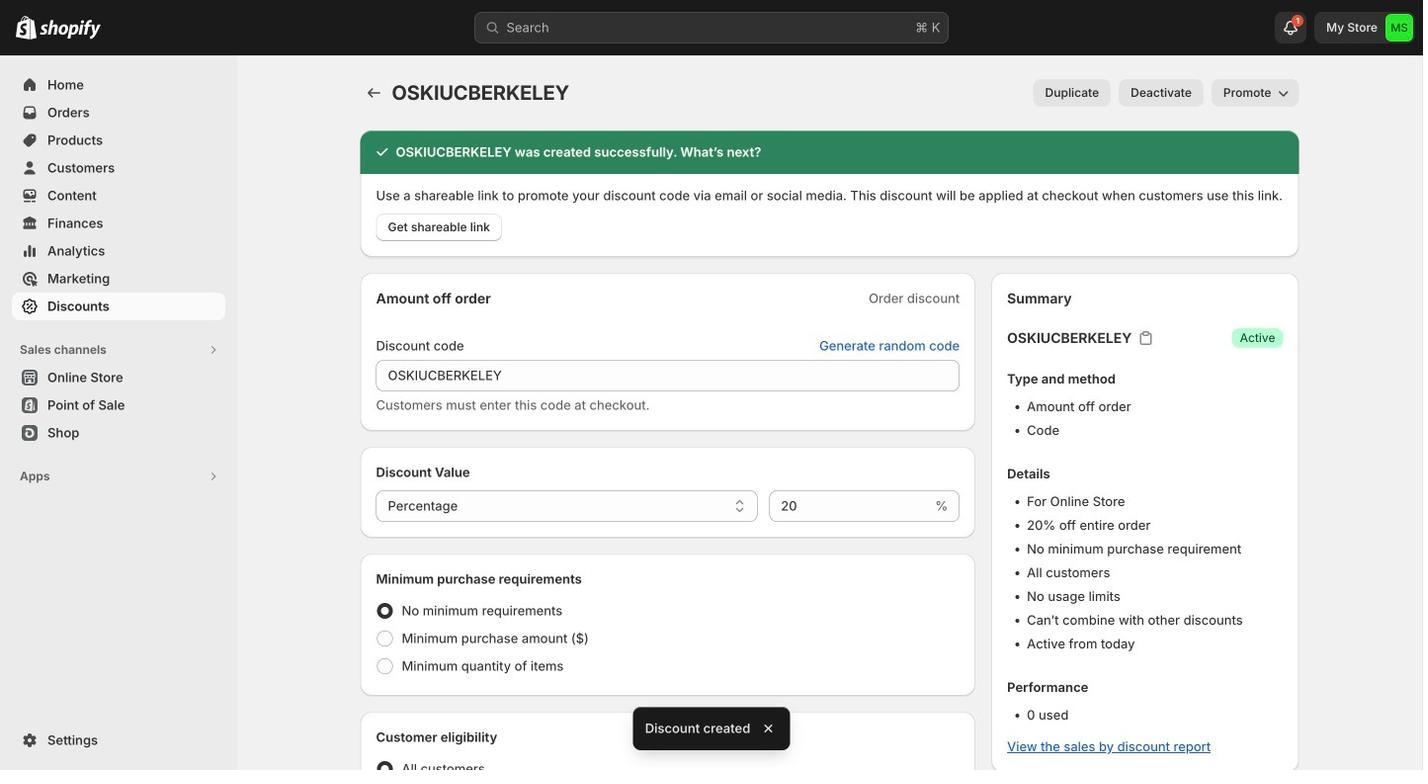 Task type: vqa. For each thing, say whether or not it's contained in the screenshot.
Shopify icon
yes



Task type: describe. For each thing, give the bounding box(es) containing it.
1 horizontal spatial shopify image
[[40, 20, 101, 39]]

my store image
[[1386, 14, 1414, 42]]



Task type: locate. For each thing, give the bounding box(es) containing it.
0 horizontal spatial shopify image
[[16, 16, 37, 39]]

None text field
[[376, 360, 960, 391]]

None text field
[[769, 490, 932, 522]]

shopify image
[[16, 16, 37, 39], [40, 20, 101, 39]]



